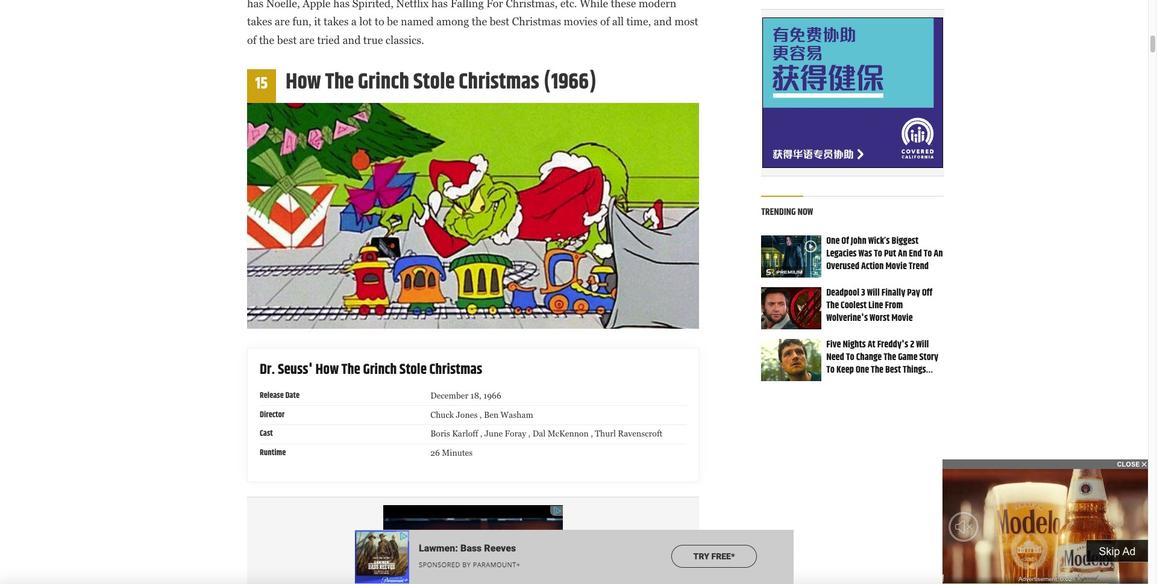 Task type: describe. For each thing, give the bounding box(es) containing it.
june
[[485, 430, 503, 439]]

about
[[827, 376, 848, 391]]

3
[[862, 286, 866, 301]]

1 vertical spatial how
[[316, 359, 339, 381]]

screenrant logo image
[[767, 270, 803, 276]]

five nights at freddy's 2 will need to change the game story to keep one the best things about the $287m box office hit link
[[827, 338, 939, 391]]

date
[[285, 389, 300, 403]]

minutes
[[442, 449, 473, 458]]

advertisement:
[[1019, 576, 1059, 583]]

(1966)
[[544, 65, 597, 99]]

foray
[[505, 430, 527, 439]]

finally
[[882, 286, 906, 301]]

✕
[[1142, 461, 1147, 469]]

1 vertical spatial grinch
[[363, 359, 397, 381]]

seuss'
[[278, 359, 313, 381]]

, left ben at the left bottom
[[480, 410, 482, 420]]

at
[[868, 338, 876, 353]]

how the grinch stole christmas (1966)
[[286, 65, 597, 99]]

runtime
[[260, 447, 286, 460]]

, left the thurl
[[591, 430, 593, 439]]

freddy's
[[878, 338, 909, 353]]

15
[[255, 71, 268, 96]]

end
[[909, 247, 922, 262]]

action
[[862, 259, 884, 274]]

0:02
[[1061, 576, 1073, 583]]

karloff
[[452, 430, 478, 439]]

to left the keep
[[827, 363, 835, 378]]

to right need
[[847, 350, 855, 366]]

thurl
[[595, 430, 616, 439]]

0 vertical spatial how
[[286, 65, 321, 99]]

washam
[[501, 410, 534, 420]]

close ✕
[[1118, 461, 1147, 469]]

skip ad
[[1100, 546, 1136, 558]]

one of john wick's biggest legacies was to put an end to an overused action movie trend
[[827, 234, 944, 274]]

from
[[885, 299, 903, 314]]

to left "put"
[[874, 247, 883, 262]]

wick's
[[869, 234, 890, 249]]

now
[[798, 205, 814, 220]]

best
[[886, 363, 902, 378]]

deadpool 3 will finally pay off the coolest line from wolverine's worst movie
[[827, 286, 933, 326]]

office
[[904, 376, 924, 391]]

was
[[859, 247, 873, 262]]

, left dal
[[529, 430, 531, 439]]

one of john wick's biggest legacies was to put an end to an overused action movie trend link
[[827, 234, 944, 274]]

chuck jones , ben washam
[[431, 410, 534, 420]]

the inside deadpool 3 will finally pay off the coolest line from wolverine's worst movie
[[827, 299, 839, 314]]

need
[[827, 350, 845, 366]]

18,
[[471, 391, 482, 401]]

2
[[911, 338, 915, 353]]

the grinch stealing a train in the animated how the grinch stole christmas. image
[[247, 103, 699, 329]]

keanu reeves holding a samurai sword in john wick 1 image
[[762, 236, 822, 278]]

director
[[260, 409, 285, 422]]

one inside one of john wick's biggest legacies was to put an end to an overused action movie trend
[[827, 234, 840, 249]]

ad
[[1123, 546, 1136, 558]]

story
[[920, 350, 939, 366]]

to right end
[[924, 247, 933, 262]]

advertisement: 0:02
[[1019, 576, 1073, 583]]

1 vertical spatial christmas
[[430, 359, 483, 381]]

$287m
[[864, 376, 887, 391]]

trend
[[909, 259, 929, 274]]



Task type: locate. For each thing, give the bounding box(es) containing it.
2 an from the left
[[934, 247, 944, 262]]

1 an from the left
[[898, 247, 908, 262]]

ben
[[484, 410, 499, 420]]

worst
[[870, 311, 890, 326]]

overused
[[827, 259, 860, 274]]

0 vertical spatial will
[[868, 286, 880, 301]]

deadpool
[[827, 286, 860, 301]]

an right end
[[934, 247, 944, 262]]

jones
[[456, 410, 478, 420]]

1 vertical spatial movie
[[892, 311, 913, 326]]

movie
[[886, 259, 907, 274], [892, 311, 913, 326]]

1 horizontal spatial an
[[934, 247, 944, 262]]

put
[[885, 247, 897, 262]]

biggest
[[892, 234, 919, 249]]

december
[[431, 391, 469, 401]]

one right the keep
[[856, 363, 870, 378]]

will inside five nights at freddy's 2 will need to change the game story to keep one the best things about the $287m box office hit
[[917, 338, 929, 353]]

advertisement region
[[383, 0, 564, 81], [763, 17, 944, 168], [383, 506, 564, 585], [355, 531, 794, 585]]

one
[[827, 234, 840, 249], [856, 363, 870, 378]]

change
[[857, 350, 882, 366]]

things
[[903, 363, 927, 378]]

,
[[480, 410, 482, 420], [480, 430, 483, 439], [529, 430, 531, 439], [591, 430, 593, 439]]

keep
[[837, 363, 854, 378]]

close ✕ button
[[943, 460, 1149, 470]]

movie right the worst
[[892, 311, 913, 326]]

of
[[842, 234, 850, 249]]

hit
[[926, 376, 936, 391]]

line
[[869, 299, 884, 314]]

0 vertical spatial grinch
[[358, 65, 409, 99]]

trending now
[[762, 205, 814, 220]]

0 horizontal spatial an
[[898, 247, 908, 262]]

dal
[[533, 430, 546, 439]]

1 horizontal spatial one
[[856, 363, 870, 378]]

christmas
[[459, 65, 540, 99], [430, 359, 483, 381]]

video player region
[[943, 470, 1149, 585]]

release
[[260, 389, 284, 403]]

december 18, 1966
[[431, 391, 502, 401]]

box
[[889, 376, 902, 391]]

five
[[827, 338, 841, 353]]

, left june
[[480, 430, 483, 439]]

0 vertical spatial stole
[[414, 65, 455, 99]]

wolverine's
[[827, 311, 868, 326]]

1 vertical spatial will
[[917, 338, 929, 353]]

boris karloff , june foray , dal mckennon , thurl ravenscroft
[[431, 430, 663, 439]]

close
[[1118, 461, 1141, 469]]

1 vertical spatial one
[[856, 363, 870, 378]]

movie inside deadpool 3 will finally pay off the coolest line from wolverine's worst movie
[[892, 311, 913, 326]]

stole
[[414, 65, 455, 99], [400, 359, 427, 381]]

one inside five nights at freddy's 2 will need to change the game story to keep one the best things about the $287m box office hit
[[856, 363, 870, 378]]

0 vertical spatial movie
[[886, 259, 907, 274]]

0 vertical spatial christmas
[[459, 65, 540, 99]]

chuck
[[431, 410, 454, 420]]

will right 3
[[868, 286, 880, 301]]

how
[[286, 65, 321, 99], [316, 359, 339, 381]]

26 minutes
[[431, 449, 473, 458]]

dr.
[[260, 359, 275, 381]]

pay
[[908, 286, 921, 301]]

deadpool 3 will finally pay off the coolest line from wolverine's worst movie link
[[827, 286, 933, 326]]

boris
[[431, 430, 450, 439]]

off
[[923, 286, 933, 301]]

1 vertical spatial stole
[[400, 359, 427, 381]]

will right 2
[[917, 338, 929, 353]]

will
[[868, 286, 880, 301], [917, 338, 929, 353]]

movie left trend
[[886, 259, 907, 274]]

movie inside one of john wick's biggest legacies was to put an end to an overused action movie trend
[[886, 259, 907, 274]]

trending
[[762, 205, 796, 220]]

1 horizontal spatial will
[[917, 338, 929, 353]]

skip
[[1100, 546, 1121, 558]]

coolest
[[841, 299, 867, 314]]

cast
[[260, 428, 273, 441]]

0 vertical spatial one
[[827, 234, 840, 249]]

0 horizontal spatial one
[[827, 234, 840, 249]]

nights
[[843, 338, 866, 353]]

an right "put"
[[898, 247, 908, 262]]

ravenscroft
[[618, 430, 663, 439]]

grinch
[[358, 65, 409, 99], [363, 359, 397, 381]]

five nights at freddy's 2 will need to change the game story to keep one the best things about the $287m box office hit
[[827, 338, 939, 391]]

john
[[851, 234, 867, 249]]

dr. seuss' how the grinch stole christmas
[[260, 359, 483, 381]]

game
[[899, 350, 918, 366]]

will inside deadpool 3 will finally pay off the coolest line from wolverine's worst movie
[[868, 286, 880, 301]]

how right 15
[[286, 65, 321, 99]]

1966
[[484, 391, 502, 401]]

an
[[898, 247, 908, 262], [934, 247, 944, 262]]

mckennon
[[548, 430, 589, 439]]

26
[[431, 449, 440, 458]]

release date
[[260, 389, 300, 403]]

the
[[325, 65, 354, 99], [827, 299, 839, 314], [884, 350, 897, 366], [342, 359, 361, 381], [871, 363, 884, 378], [850, 376, 862, 391]]

custom image of hugh jackman as wolverine looking at the deadpool 3 logo. 1 image
[[762, 288, 822, 330]]

how right seuss'
[[316, 359, 339, 381]]

0 horizontal spatial will
[[868, 286, 880, 301]]

legacies
[[827, 247, 857, 262]]

to
[[874, 247, 883, 262], [924, 247, 933, 262], [847, 350, 855, 366], [827, 363, 835, 378]]

one left of
[[827, 234, 840, 249]]

mike schmidt looking distressed in five nights at freddys movie 1 image
[[762, 340, 822, 382]]



Task type: vqa. For each thing, say whether or not it's contained in the screenshot.
despite
no



